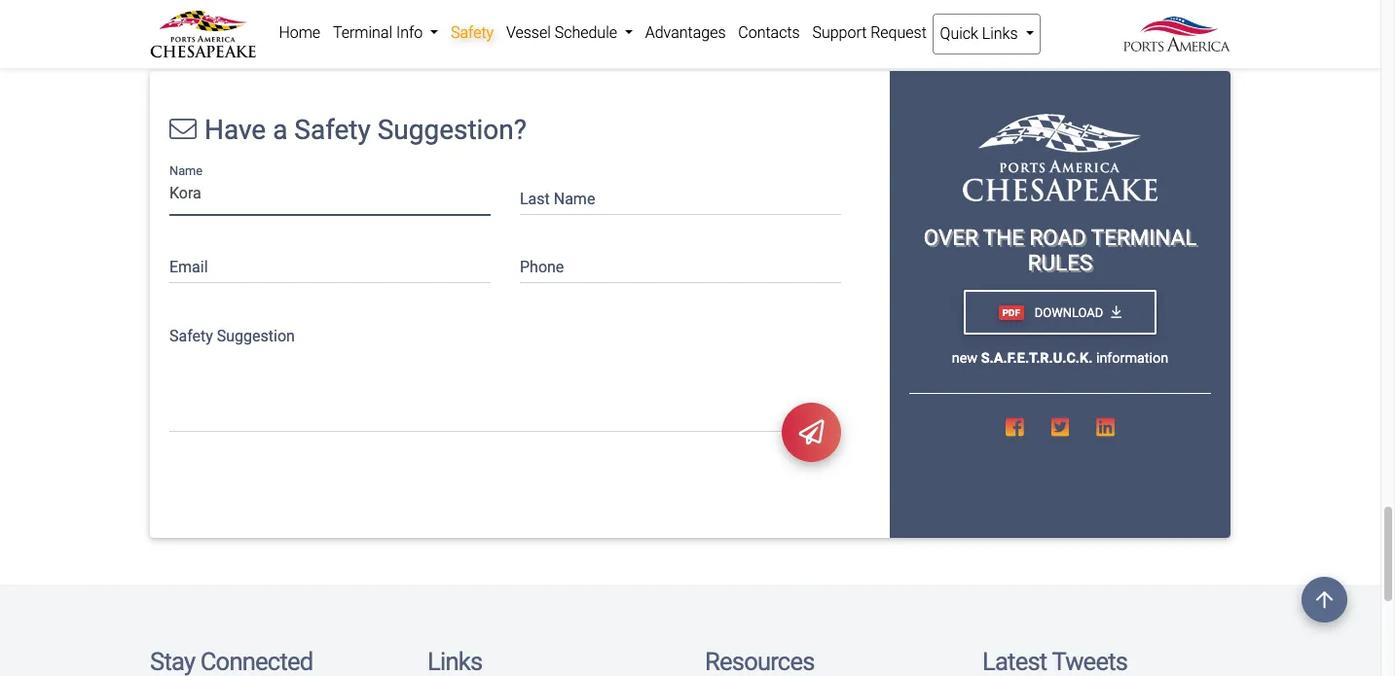 Task type: describe. For each thing, give the bounding box(es) containing it.
terminal info link
[[327, 14, 445, 53]]

have
[[205, 114, 266, 146]]

over
[[924, 225, 979, 250]]

support request
[[813, 23, 927, 42]]

contacts
[[739, 23, 800, 42]]

Email text field
[[169, 246, 491, 284]]

safety for safety suggestion
[[169, 327, 213, 346]]

support request link
[[807, 14, 933, 53]]

suggestion
[[217, 327, 295, 346]]

have a safety suggestion?
[[205, 114, 527, 146]]

phone
[[520, 258, 564, 277]]

suggestion?
[[378, 114, 527, 146]]

home link
[[273, 14, 327, 53]]

terminal
[[1092, 225, 1197, 250]]

advantages
[[646, 23, 726, 42]]

information
[[1097, 351, 1169, 367]]

safety for safety
[[451, 23, 494, 42]]

quick links
[[941, 24, 1022, 43]]

rules
[[1028, 251, 1093, 276]]

s.a.f.e.t.r.u.c.k.
[[982, 351, 1093, 367]]

Last Name text field
[[520, 177, 842, 215]]

twitter square image
[[1052, 418, 1070, 439]]

info
[[396, 23, 423, 42]]

download
[[1032, 305, 1104, 320]]

Safety Suggestion text field
[[169, 315, 842, 433]]

new s.a.f.e.t.r.u.c.k. information
[[952, 351, 1169, 367]]

vessel schedule link
[[500, 14, 639, 53]]

home
[[279, 23, 321, 42]]

advantages link
[[639, 14, 732, 53]]

terminal
[[333, 23, 393, 42]]

arrow to bottom image
[[1112, 305, 1122, 319]]

1 horizontal spatial safety
[[294, 114, 371, 146]]



Task type: locate. For each thing, give the bounding box(es) containing it.
2 horizontal spatial safety
[[451, 23, 494, 42]]

facebook square image
[[1006, 418, 1024, 439]]

0 vertical spatial safety
[[451, 23, 494, 42]]

schedule
[[555, 23, 618, 42]]

name up email
[[169, 163, 203, 178]]

go to top image
[[1302, 578, 1348, 623]]

seagirt terminal image
[[963, 114, 1158, 201]]

safety suggestion
[[169, 327, 295, 346]]

email
[[169, 258, 208, 277]]

support
[[813, 23, 867, 42]]

0 vertical spatial name
[[169, 163, 203, 178]]

request
[[871, 23, 927, 42]]

quick
[[941, 24, 979, 43]]

links
[[983, 24, 1018, 43]]

quick links link
[[933, 14, 1041, 55]]

name right last
[[554, 190, 596, 208]]

1 horizontal spatial name
[[554, 190, 596, 208]]

Name text field
[[169, 177, 491, 215]]

terminal info
[[333, 23, 427, 42]]

contacts link
[[732, 14, 807, 53]]

last
[[520, 190, 550, 208]]

safety link
[[445, 14, 500, 53]]

the
[[984, 225, 1025, 250]]

1 vertical spatial name
[[554, 190, 596, 208]]

a
[[273, 114, 288, 146]]

vessel schedule
[[506, 23, 621, 42]]

road
[[1030, 225, 1087, 250]]

new
[[952, 351, 978, 367]]

2 vertical spatial safety
[[169, 327, 213, 346]]

safety
[[451, 23, 494, 42], [294, 114, 371, 146], [169, 327, 213, 346]]

safety left suggestion
[[169, 327, 213, 346]]

linkedin image
[[1097, 418, 1115, 439]]

0 horizontal spatial safety
[[169, 327, 213, 346]]

0 horizontal spatial name
[[169, 163, 203, 178]]

over the road terminal rules
[[924, 225, 1197, 276]]

vessel
[[506, 23, 551, 42]]

pdf
[[1003, 307, 1021, 318]]

safety left "vessel"
[[451, 23, 494, 42]]

Phone text field
[[520, 246, 842, 284]]

name
[[169, 163, 203, 178], [554, 190, 596, 208]]

1 vertical spatial safety
[[294, 114, 371, 146]]

safety right a
[[294, 114, 371, 146]]

last name
[[520, 190, 596, 208]]



Task type: vqa. For each thing, say whether or not it's contained in the screenshot.
open to the right
no



